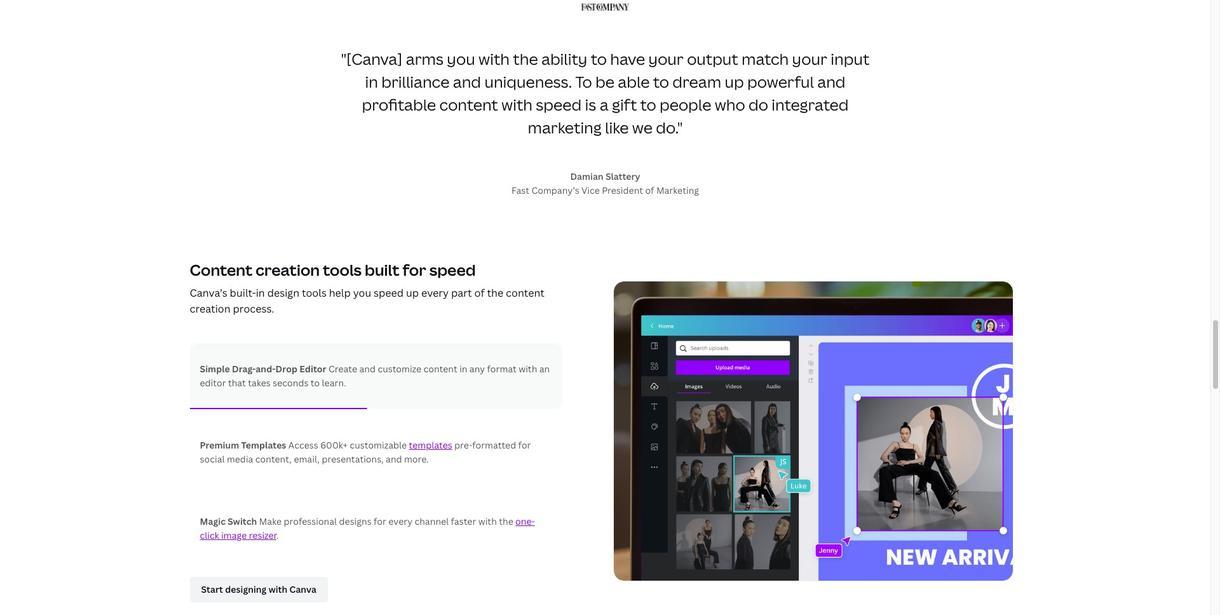 Task type: locate. For each thing, give the bounding box(es) containing it.
do."
[[656, 117, 683, 138]]

of
[[645, 185, 654, 197], [475, 286, 485, 300]]

and down customizable
[[386, 453, 402, 465]]

the up uniqueness.
[[513, 49, 538, 70]]

you right 'arms'
[[447, 49, 475, 70]]

0 vertical spatial for
[[403, 260, 426, 281]]

0 horizontal spatial for
[[374, 515, 386, 527]]

0 vertical spatial every
[[421, 286, 449, 300]]

with right the faster
[[479, 515, 497, 527]]

for right the built
[[403, 260, 426, 281]]

one- click image resizer link
[[200, 515, 535, 541]]

and right create
[[359, 363, 376, 375]]

the right part
[[487, 286, 504, 300]]

you inside "[canva] arms you with the ability to have your output match your input in brilliance and uniqueness. to be able to dream up powerful and profitable content with speed is a gift to people who do integrated marketing like we do."
[[447, 49, 475, 70]]

for right formatted
[[518, 439, 531, 451]]

600k+
[[321, 439, 348, 451]]

2 vertical spatial in
[[460, 363, 468, 375]]

for right designs
[[374, 515, 386, 527]]

create and customize content in any format with an editor that takes seconds to learn.
[[200, 363, 550, 389]]

of inside damian slattery fast company's vice president of marketing
[[645, 185, 654, 197]]

for inside content creation tools built for speed canva's built-in design tools help you speed up every part of the content creation process.
[[403, 260, 426, 281]]

with up uniqueness.
[[479, 49, 510, 70]]

resizer
[[249, 529, 277, 541]]

0 vertical spatial the
[[513, 49, 538, 70]]

2 vertical spatial speed
[[374, 286, 404, 300]]

every
[[421, 286, 449, 300], [389, 515, 413, 527]]

dream
[[673, 71, 722, 92]]

any
[[470, 363, 485, 375]]

damian slattery fast company's vice president of marketing
[[512, 171, 699, 197]]

1 vertical spatial in
[[256, 286, 265, 300]]

faster
[[451, 515, 476, 527]]

able
[[618, 71, 650, 92]]

with
[[479, 49, 510, 70], [502, 94, 533, 115], [519, 363, 537, 375], [479, 515, 497, 527]]

2 horizontal spatial in
[[460, 363, 468, 375]]

people
[[660, 94, 712, 115]]

you inside content creation tools built for speed canva's built-in design tools help you speed up every part of the content creation process.
[[353, 286, 371, 300]]

1 horizontal spatial up
[[725, 71, 744, 92]]

your up the powerful
[[792, 49, 828, 70]]

speed down the built
[[374, 286, 404, 300]]

ui - drag drop editor (3) image
[[613, 281, 1014, 582]]

0 horizontal spatial speed
[[374, 286, 404, 300]]

marketing
[[528, 117, 602, 138]]

1 horizontal spatial of
[[645, 185, 654, 197]]

uniqueness.
[[485, 71, 572, 92]]

simple drag-and-drop editor
[[200, 363, 326, 375]]

presentations,
[[322, 453, 384, 465]]

1 vertical spatial of
[[475, 286, 485, 300]]

every left part
[[421, 286, 449, 300]]

tools up help
[[323, 260, 362, 281]]

slattery
[[606, 171, 641, 183]]

your right have
[[649, 49, 684, 70]]

creation down canva's
[[190, 302, 231, 316]]

input
[[831, 49, 870, 70]]

1 vertical spatial the
[[487, 286, 504, 300]]

you
[[447, 49, 475, 70], [353, 286, 371, 300]]

in down "[canva]
[[365, 71, 378, 92]]

help
[[329, 286, 351, 300]]

creation up design
[[256, 260, 320, 281]]

1 horizontal spatial your
[[792, 49, 828, 70]]

0 vertical spatial of
[[645, 185, 654, 197]]

0 vertical spatial up
[[725, 71, 744, 92]]

tools left help
[[302, 286, 327, 300]]

and right "brilliance"
[[453, 71, 481, 92]]

0 horizontal spatial in
[[256, 286, 265, 300]]

social
[[200, 453, 225, 465]]

1 horizontal spatial for
[[403, 260, 426, 281]]

of right president
[[645, 185, 654, 197]]

0 vertical spatial you
[[447, 49, 475, 70]]

content inside "[canva] arms you with the ability to have your output match your input in brilliance and uniqueness. to be able to dream up powerful and profitable content with speed is a gift to people who do integrated marketing like we do."
[[440, 94, 498, 115]]

0 horizontal spatial your
[[649, 49, 684, 70]]

2 vertical spatial content
[[424, 363, 458, 375]]

1 vertical spatial content
[[506, 286, 545, 300]]

1 vertical spatial up
[[406, 286, 419, 300]]

2 horizontal spatial for
[[518, 439, 531, 451]]

0 horizontal spatial you
[[353, 286, 371, 300]]

1 vertical spatial for
[[518, 439, 531, 451]]

built-
[[230, 286, 256, 300]]

0 horizontal spatial every
[[389, 515, 413, 527]]

with left the an
[[519, 363, 537, 375]]

up
[[725, 71, 744, 92], [406, 286, 419, 300]]

.
[[277, 529, 279, 541]]

profitable
[[362, 94, 436, 115]]

speed up part
[[430, 260, 476, 281]]

0 horizontal spatial up
[[406, 286, 419, 300]]

and down input
[[818, 71, 846, 92]]

do
[[749, 94, 769, 115]]

in inside create and customize content in any format with an editor that takes seconds to learn.
[[460, 363, 468, 375]]

switch
[[228, 515, 257, 527]]

1 vertical spatial you
[[353, 286, 371, 300]]

2 horizontal spatial speed
[[536, 94, 582, 115]]

you right help
[[353, 286, 371, 300]]

1 horizontal spatial creation
[[256, 260, 320, 281]]

a
[[600, 94, 609, 115]]

up inside content creation tools built for speed canva's built-in design tools help you speed up every part of the content creation process.
[[406, 286, 419, 300]]

2 vertical spatial for
[[374, 515, 386, 527]]

2 vertical spatial the
[[499, 515, 513, 527]]

0 vertical spatial in
[[365, 71, 378, 92]]

1 horizontal spatial in
[[365, 71, 378, 92]]

1 horizontal spatial every
[[421, 286, 449, 300]]

in
[[365, 71, 378, 92], [256, 286, 265, 300], [460, 363, 468, 375]]

customizable
[[350, 439, 407, 451]]

0 vertical spatial speed
[[536, 94, 582, 115]]

in up process.
[[256, 286, 265, 300]]

to down editor
[[311, 377, 320, 389]]

templates
[[241, 439, 286, 451]]

speed
[[536, 94, 582, 115], [430, 260, 476, 281], [374, 286, 404, 300]]

up up who
[[725, 71, 744, 92]]

and inside create and customize content in any format with an editor that takes seconds to learn.
[[359, 363, 376, 375]]

one- click image resizer
[[200, 515, 535, 541]]

to
[[576, 71, 592, 92]]

an
[[540, 363, 550, 375]]

1 vertical spatial speed
[[430, 260, 476, 281]]

the left one-
[[499, 515, 513, 527]]

0 horizontal spatial of
[[475, 286, 485, 300]]

1 horizontal spatial you
[[447, 49, 475, 70]]

to inside create and customize content in any format with an editor that takes seconds to learn.
[[311, 377, 320, 389]]

templates
[[409, 439, 452, 451]]

your
[[649, 49, 684, 70], [792, 49, 828, 70]]

in left 'any'
[[460, 363, 468, 375]]

speed up marketing
[[536, 94, 582, 115]]

premium templates access 600k+ customizable templates
[[200, 439, 452, 451]]

for
[[403, 260, 426, 281], [518, 439, 531, 451], [374, 515, 386, 527]]

every left channel
[[389, 515, 413, 527]]

0 vertical spatial content
[[440, 94, 498, 115]]

1 horizontal spatial speed
[[430, 260, 476, 281]]

0 horizontal spatial creation
[[190, 302, 231, 316]]

to up 'be'
[[591, 49, 607, 70]]

0 vertical spatial creation
[[256, 260, 320, 281]]

creation
[[256, 260, 320, 281], [190, 302, 231, 316]]

1 vertical spatial every
[[389, 515, 413, 527]]

up left part
[[406, 286, 419, 300]]

of right part
[[475, 286, 485, 300]]

and
[[453, 71, 481, 92], [818, 71, 846, 92], [359, 363, 376, 375], [386, 453, 402, 465]]

have
[[610, 49, 645, 70]]

premium
[[200, 439, 239, 451]]

to
[[591, 49, 607, 70], [653, 71, 669, 92], [641, 94, 656, 115], [311, 377, 320, 389]]



Task type: vqa. For each thing, say whether or not it's contained in the screenshot.
Top level navigation element
no



Task type: describe. For each thing, give the bounding box(es) containing it.
format
[[487, 363, 517, 375]]

seconds
[[273, 377, 309, 389]]

output
[[687, 49, 739, 70]]

part
[[451, 286, 472, 300]]

magic switch make professional designs for every channel faster with the
[[200, 515, 516, 527]]

content,
[[255, 453, 292, 465]]

1 your from the left
[[649, 49, 684, 70]]

magic
[[200, 515, 226, 527]]

for inside pre-formatted for social media content, email, presentations, and more.
[[518, 439, 531, 451]]

the inside "[canva] arms you with the ability to have your output match your input in brilliance and uniqueness. to be able to dream up powerful and profitable content with speed is a gift to people who do integrated marketing like we do."
[[513, 49, 538, 70]]

be
[[596, 71, 615, 92]]

"[canva]
[[341, 49, 403, 70]]

content
[[190, 260, 253, 281]]

to right able
[[653, 71, 669, 92]]

and-
[[256, 363, 276, 375]]

design
[[267, 286, 299, 300]]

powerful
[[748, 71, 814, 92]]

1 vertical spatial creation
[[190, 302, 231, 316]]

canva's
[[190, 286, 227, 300]]

fast
[[512, 185, 530, 197]]

simple
[[200, 363, 230, 375]]

2 your from the left
[[792, 49, 828, 70]]

"[canva] arms you with the ability to have your output match your input in brilliance and uniqueness. to be able to dream up powerful and profitable content with speed is a gift to people who do integrated marketing like we do."
[[341, 49, 870, 138]]

1 vertical spatial tools
[[302, 286, 327, 300]]

content inside content creation tools built for speed canva's built-in design tools help you speed up every part of the content creation process.
[[506, 286, 545, 300]]

every inside content creation tools built for speed canva's built-in design tools help you speed up every part of the content creation process.
[[421, 286, 449, 300]]

content inside create and customize content in any format with an editor that takes seconds to learn.
[[424, 363, 458, 375]]

who
[[715, 94, 745, 115]]

takes
[[248, 377, 271, 389]]

integrated
[[772, 94, 849, 115]]

with down uniqueness.
[[502, 94, 533, 115]]

and inside pre-formatted for social media content, email, presentations, and more.
[[386, 453, 402, 465]]

match
[[742, 49, 789, 70]]

we
[[632, 117, 653, 138]]

arms
[[406, 49, 444, 70]]

pre-formatted for social media content, email, presentations, and more.
[[200, 439, 531, 465]]

make
[[259, 515, 282, 527]]

like
[[605, 117, 629, 138]]

the inside content creation tools built for speed canva's built-in design tools help you speed up every part of the content creation process.
[[487, 286, 504, 300]]

email,
[[294, 453, 320, 465]]

fast company image
[[581, 4, 630, 11]]

one-
[[516, 515, 535, 527]]

speed inside "[canva] arms you with the ability to have your output match your input in brilliance and uniqueness. to be able to dream up powerful and profitable content with speed is a gift to people who do integrated marketing like we do."
[[536, 94, 582, 115]]

content creation tools built for speed canva's built-in design tools help you speed up every part of the content creation process.
[[190, 260, 545, 316]]

with inside create and customize content in any format with an editor that takes seconds to learn.
[[519, 363, 537, 375]]

process.
[[233, 302, 274, 316]]

0 vertical spatial tools
[[323, 260, 362, 281]]

customize
[[378, 363, 422, 375]]

designs
[[339, 515, 372, 527]]

channel
[[415, 515, 449, 527]]

in inside content creation tools built for speed canva's built-in design tools help you speed up every part of the content creation process.
[[256, 286, 265, 300]]

more.
[[404, 453, 429, 465]]

vice
[[582, 185, 600, 197]]

editor
[[200, 377, 226, 389]]

access
[[288, 439, 318, 451]]

president
[[602, 185, 643, 197]]

learn.
[[322, 377, 346, 389]]

create
[[329, 363, 357, 375]]

professional
[[284, 515, 337, 527]]

media
[[227, 453, 253, 465]]

image
[[221, 529, 247, 541]]

that
[[228, 377, 246, 389]]

gift
[[612, 94, 637, 115]]

templates link
[[409, 439, 452, 451]]

drop
[[276, 363, 298, 375]]

to up we
[[641, 94, 656, 115]]

click
[[200, 529, 219, 541]]

ability
[[542, 49, 588, 70]]

built
[[365, 260, 400, 281]]

of inside content creation tools built for speed canva's built-in design tools help you speed up every part of the content creation process.
[[475, 286, 485, 300]]

is
[[585, 94, 596, 115]]

marketing
[[657, 185, 699, 197]]

formatted
[[472, 439, 516, 451]]

editor
[[300, 363, 326, 375]]

pre-
[[455, 439, 472, 451]]

damian
[[570, 171, 604, 183]]

drag-
[[232, 363, 256, 375]]

company's
[[532, 185, 580, 197]]

brilliance
[[382, 71, 450, 92]]

up inside "[canva] arms you with the ability to have your output match your input in brilliance and uniqueness. to be able to dream up powerful and profitable content with speed is a gift to people who do integrated marketing like we do."
[[725, 71, 744, 92]]

in inside "[canva] arms you with the ability to have your output match your input in brilliance and uniqueness. to be able to dream up powerful and profitable content with speed is a gift to people who do integrated marketing like we do."
[[365, 71, 378, 92]]



